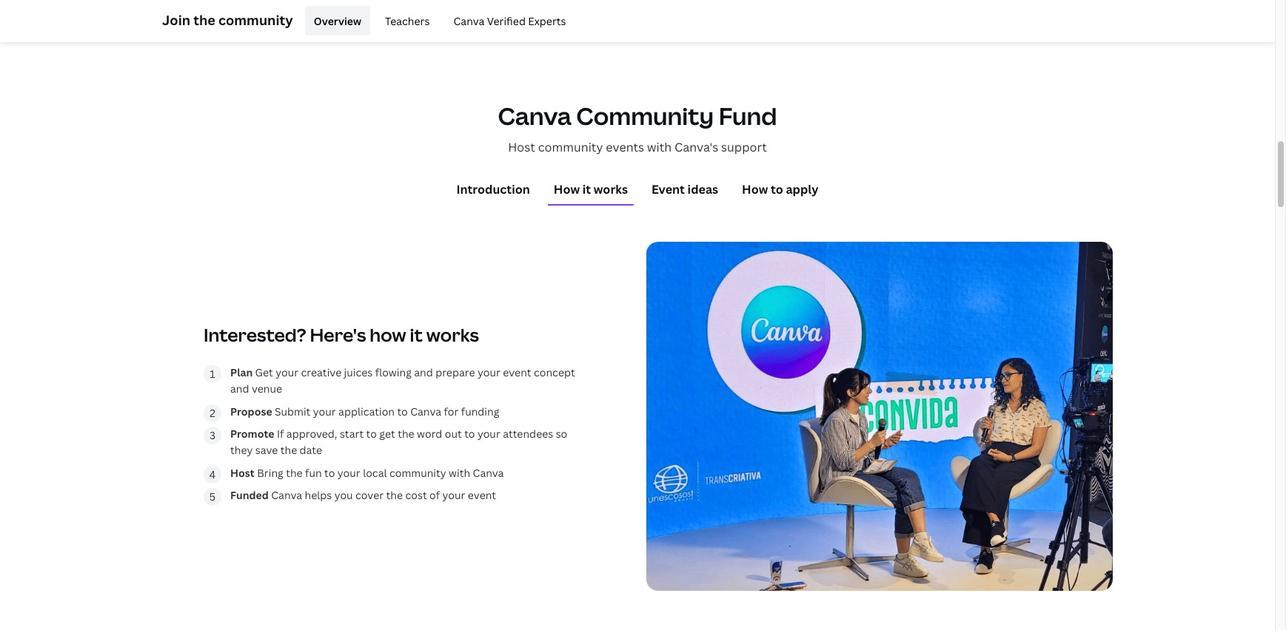 Task type: locate. For each thing, give the bounding box(es) containing it.
propose
[[230, 405, 272, 419]]

word
[[417, 427, 442, 441]]

canva verified experts link
[[445, 6, 575, 36]]

0 horizontal spatial works
[[426, 323, 479, 347]]

funding
[[461, 405, 499, 419]]

with inside canva community fund host community events with canva's support
[[647, 139, 672, 155]]

0 vertical spatial it
[[582, 181, 591, 198]]

out
[[445, 427, 462, 441]]

2 how from the left
[[742, 181, 768, 198]]

helps
[[305, 489, 332, 503]]

your
[[276, 366, 299, 380], [478, 366, 500, 380], [313, 405, 336, 419], [477, 427, 500, 441], [338, 466, 360, 480], [442, 489, 465, 503]]

0 horizontal spatial host
[[230, 466, 255, 480]]

0 vertical spatial event
[[503, 366, 531, 380]]

and down plan on the left bottom of page
[[230, 382, 249, 396]]

teachers link
[[376, 6, 439, 36]]

event left 'concept'
[[503, 366, 531, 380]]

to right fun
[[324, 466, 335, 480]]

with
[[647, 139, 672, 155], [449, 466, 470, 480]]

with down out
[[449, 466, 470, 480]]

how down the support
[[742, 181, 768, 198]]

community
[[218, 11, 293, 29], [538, 139, 603, 155], [389, 466, 446, 480]]

apply
[[786, 181, 819, 198]]

event ideas
[[651, 181, 718, 198]]

1 horizontal spatial and
[[414, 366, 433, 380]]

how inside button
[[554, 181, 580, 198]]

they
[[230, 444, 253, 458]]

0 horizontal spatial community
[[218, 11, 293, 29]]

introduction
[[456, 181, 530, 198]]

the left fun
[[286, 466, 303, 480]]

fun
[[305, 466, 322, 480]]

to left get on the bottom left of page
[[366, 427, 377, 441]]

0 vertical spatial with
[[647, 139, 672, 155]]

how right introduction on the top left of the page
[[554, 181, 580, 198]]

works
[[594, 181, 628, 198], [426, 323, 479, 347]]

canva inside menu bar
[[453, 14, 484, 28]]

and
[[414, 366, 433, 380], [230, 382, 249, 396]]

for
[[444, 405, 459, 419]]

community
[[576, 100, 714, 132]]

local
[[363, 466, 387, 480]]

event
[[503, 366, 531, 380], [468, 489, 496, 503]]

menu bar
[[299, 6, 575, 36]]

prepare
[[435, 366, 475, 380]]

host
[[508, 139, 535, 155], [230, 466, 255, 480]]

your inside if approved, start to get the word out to your attendees so they save the date
[[477, 427, 500, 441]]

to left apply
[[771, 181, 783, 198]]

canva verified experts
[[453, 14, 566, 28]]

0 vertical spatial and
[[414, 366, 433, 380]]

how it works button
[[548, 175, 634, 204]]

1 how from the left
[[554, 181, 580, 198]]

promote
[[230, 427, 274, 441]]

2 horizontal spatial community
[[538, 139, 603, 155]]

canva community fund host community events with canva's support
[[498, 100, 777, 155]]

and right flowing
[[414, 366, 433, 380]]

the left cost
[[386, 489, 403, 503]]

how for how to apply
[[742, 181, 768, 198]]

0 horizontal spatial it
[[410, 323, 423, 347]]

to down get your creative juices flowing and prepare your event concept and venue on the left bottom
[[397, 405, 408, 419]]

how
[[370, 323, 406, 347]]

1 vertical spatial community
[[538, 139, 603, 155]]

1 vertical spatial works
[[426, 323, 479, 347]]

juices
[[344, 366, 373, 380]]

to
[[771, 181, 783, 198], [397, 405, 408, 419], [366, 427, 377, 441], [464, 427, 475, 441], [324, 466, 335, 480]]

the
[[193, 11, 215, 29], [398, 427, 414, 441], [280, 444, 297, 458], [286, 466, 303, 480], [386, 489, 403, 503]]

0 horizontal spatial and
[[230, 382, 249, 396]]

1 horizontal spatial host
[[508, 139, 535, 155]]

2 vertical spatial community
[[389, 466, 446, 480]]

save
[[255, 444, 278, 458]]

1 vertical spatial and
[[230, 382, 249, 396]]

works up prepare
[[426, 323, 479, 347]]

concept
[[534, 366, 575, 380]]

cost
[[405, 489, 427, 503]]

with right events on the top of page
[[647, 139, 672, 155]]

canva inside canva community fund host community events with canva's support
[[498, 100, 571, 132]]

0 horizontal spatial how
[[554, 181, 580, 198]]

1 vertical spatial it
[[410, 323, 423, 347]]

how
[[554, 181, 580, 198], [742, 181, 768, 198]]

plan
[[230, 366, 253, 380]]

1 horizontal spatial it
[[582, 181, 591, 198]]

it
[[582, 181, 591, 198], [410, 323, 423, 347]]

your up approved,
[[313, 405, 336, 419]]

canva
[[453, 14, 484, 28], [498, 100, 571, 132], [410, 405, 441, 419], [473, 466, 504, 480], [271, 489, 302, 503]]

host up introduction on the top left of the page
[[508, 139, 535, 155]]

works down events on the top of page
[[594, 181, 628, 198]]

the down if
[[280, 444, 297, 458]]

host inside canva community fund host community events with canva's support
[[508, 139, 535, 155]]

the right join
[[193, 11, 215, 29]]

how inside button
[[742, 181, 768, 198]]

bring
[[257, 466, 283, 480]]

1 horizontal spatial with
[[647, 139, 672, 155]]

1 horizontal spatial event
[[503, 366, 531, 380]]

0 vertical spatial host
[[508, 139, 535, 155]]

1 vertical spatial event
[[468, 489, 496, 503]]

1 horizontal spatial works
[[594, 181, 628, 198]]

menu bar containing overview
[[299, 6, 575, 36]]

venue
[[252, 382, 282, 396]]

1 horizontal spatial how
[[742, 181, 768, 198]]

event right of
[[468, 489, 496, 503]]

0 horizontal spatial with
[[449, 466, 470, 480]]

0 vertical spatial works
[[594, 181, 628, 198]]

date
[[300, 444, 322, 458]]

your down funding
[[477, 427, 500, 441]]

host down they
[[230, 466, 255, 480]]

0 horizontal spatial event
[[468, 489, 496, 503]]

community inside canva community fund host community events with canva's support
[[538, 139, 603, 155]]

ideas
[[688, 181, 718, 198]]

you
[[334, 489, 353, 503]]



Task type: describe. For each thing, give the bounding box(es) containing it.
get
[[379, 427, 395, 441]]

to inside 'how to apply' button
[[771, 181, 783, 198]]

how to apply button
[[736, 175, 824, 204]]

1 vertical spatial with
[[449, 466, 470, 480]]

application
[[338, 405, 395, 419]]

events
[[606, 139, 644, 155]]

cover
[[355, 489, 384, 503]]

1 horizontal spatial community
[[389, 466, 446, 480]]

join
[[162, 11, 190, 29]]

interested?
[[204, 323, 306, 347]]

funded
[[230, 489, 269, 503]]

to right out
[[464, 427, 475, 441]]

creative
[[301, 366, 341, 380]]

support
[[721, 139, 767, 155]]

propose submit your application to canva for funding
[[230, 405, 499, 419]]

your up you
[[338, 466, 360, 480]]

flowing
[[375, 366, 412, 380]]

overview link
[[305, 6, 370, 36]]

event ideas button
[[646, 175, 724, 204]]

the right get on the bottom left of page
[[398, 427, 414, 441]]

if
[[277, 427, 284, 441]]

1 vertical spatial host
[[230, 466, 255, 480]]

how to apply
[[742, 181, 819, 198]]

join the community
[[162, 11, 293, 29]]

experts
[[528, 14, 566, 28]]

introduction button
[[450, 175, 536, 204]]

interested? here's how it works
[[204, 323, 479, 347]]

fund
[[719, 100, 777, 132]]

of
[[429, 489, 440, 503]]

works inside how it works button
[[594, 181, 628, 198]]

if approved, start to get the word out to your attendees so they save the date
[[230, 427, 567, 458]]

start
[[340, 427, 364, 441]]

your right prepare
[[478, 366, 500, 380]]

your right of
[[442, 489, 465, 503]]

event inside get your creative juices flowing and prepare your event concept and venue
[[503, 366, 531, 380]]

here's
[[310, 323, 366, 347]]

submit
[[275, 405, 311, 419]]

0 vertical spatial community
[[218, 11, 293, 29]]

your right get
[[276, 366, 299, 380]]

how for how it works
[[554, 181, 580, 198]]

teachers
[[385, 14, 430, 28]]

overview
[[314, 14, 361, 28]]

canva's
[[675, 139, 718, 155]]

how it works
[[554, 181, 628, 198]]

get
[[255, 366, 273, 380]]

funded canva helps you cover the cost of your event
[[230, 489, 496, 503]]

attendees
[[503, 427, 553, 441]]

approved,
[[286, 427, 337, 441]]

host bring the fun to your local community with canva
[[230, 466, 504, 480]]

it inside button
[[582, 181, 591, 198]]

event
[[651, 181, 685, 198]]

verified
[[487, 14, 526, 28]]

so
[[556, 427, 567, 441]]

get your creative juices flowing and prepare your event concept and venue
[[230, 366, 575, 396]]



Task type: vqa. For each thing, say whether or not it's contained in the screenshot.
the left "community"
yes



